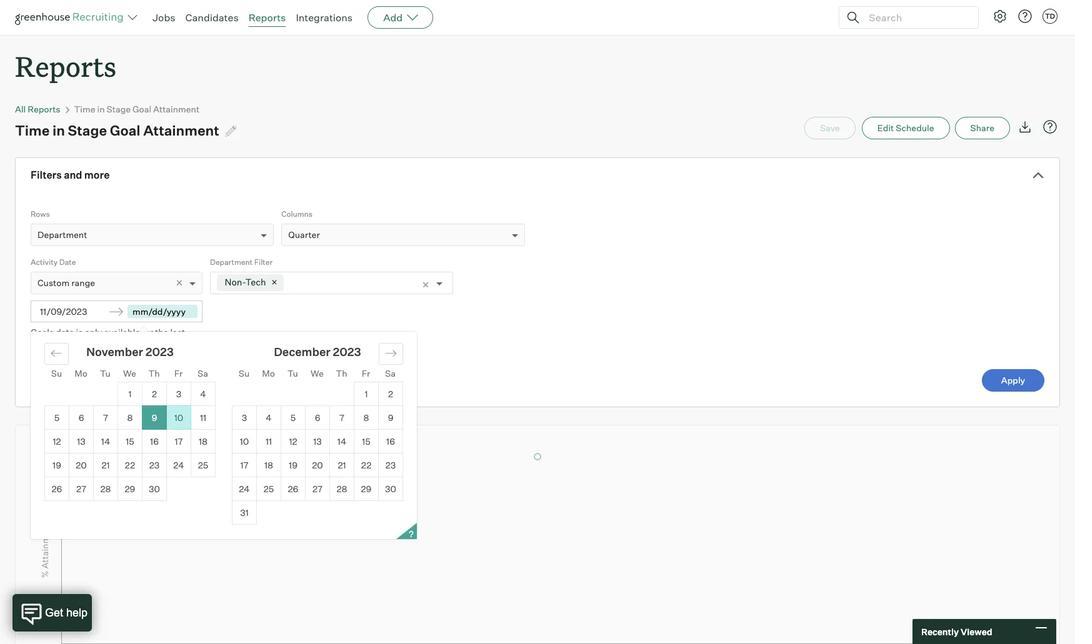 Task type: describe. For each thing, give the bounding box(es) containing it.
1 9 button from the left
[[143, 406, 166, 429]]

department filter
[[210, 258, 273, 267]]

1 9 from the left
[[152, 413, 157, 423]]

1 26 from the left
[[52, 484, 62, 494]]

×
[[176, 275, 183, 289]]

Search text field
[[866, 8, 967, 27]]

0 vertical spatial 11
[[200, 413, 206, 423]]

available
[[104, 327, 140, 338]]

1 vertical spatial time
[[15, 122, 50, 139]]

the
[[155, 327, 168, 338]]

2 2 from the left
[[388, 389, 393, 399]]

2 23 button from the left
[[379, 454, 403, 477]]

range
[[71, 278, 95, 288]]

2 5 button from the left
[[281, 406, 305, 429]]

31 button
[[233, 501, 256, 524]]

add button
[[368, 6, 433, 29]]

jobs
[[153, 11, 175, 24]]

1 26 button from the left
[[45, 478, 69, 501]]

1 horizontal spatial 10 button
[[233, 430, 256, 453]]

0 vertical spatial reports
[[249, 11, 286, 24]]

filters and more
[[31, 169, 110, 181]]

2 28 button from the left
[[330, 478, 354, 501]]

quarter option
[[288, 229, 320, 240]]

1 vertical spatial 17 button
[[233, 454, 256, 477]]

1 8 button from the left
[[118, 406, 142, 429]]

save and schedule this report to revisit it! element
[[804, 117, 862, 139]]

1 29 button from the left
[[118, 478, 142, 501]]

td button
[[1040, 6, 1060, 26]]

2 26 from the left
[[288, 484, 298, 494]]

1 tu from the left
[[100, 368, 111, 379]]

22 for 1st the 22 button
[[125, 460, 135, 471]]

2 vertical spatial reports
[[28, 104, 60, 114]]

1 12 button from the left
[[45, 430, 69, 453]]

11/09/2023
[[40, 306, 87, 317]]

columns
[[281, 209, 312, 219]]

candidates link
[[185, 11, 239, 24]]

1 28 from the left
[[100, 484, 111, 494]]

1 vertical spatial 11
[[266, 436, 272, 447]]

november 2023
[[86, 345, 174, 359]]

0 vertical spatial 17 button
[[167, 430, 191, 453]]

1 vertical spatial reports
[[15, 48, 116, 84]]

1 20 button from the left
[[69, 454, 93, 477]]

1 mo from the left
[[74, 368, 87, 379]]

integrations
[[296, 11, 353, 24]]

region containing november 2023
[[31, 332, 786, 539]]

1 vertical spatial stage
[[68, 122, 107, 139]]

30 for second 30 button from right
[[149, 484, 160, 494]]

1 21 button from the left
[[94, 454, 118, 477]]

365
[[31, 339, 47, 350]]

2 26 button from the left
[[281, 478, 305, 501]]

only
[[85, 327, 102, 338]]

1 vertical spatial 4
[[266, 413, 272, 423]]

2 19 button from the left
[[281, 454, 305, 477]]

filters
[[31, 169, 62, 181]]

15 for first 15 button from right
[[362, 436, 370, 447]]

activity
[[31, 258, 58, 267]]

for
[[142, 327, 153, 338]]

2 22 button from the left
[[354, 454, 378, 477]]

1 su from the left
[[51, 368, 62, 379]]

reports link
[[249, 11, 286, 24]]

0 vertical spatial 4 button
[[191, 383, 215, 406]]

21 for second 21 'button' from the right
[[102, 460, 110, 471]]

1 2 from the left
[[152, 389, 157, 399]]

activity date
[[31, 258, 76, 267]]

31
[[240, 508, 249, 518]]

date
[[59, 258, 76, 267]]

1 23 button from the left
[[143, 454, 166, 477]]

2 6 button from the left
[[306, 406, 329, 429]]

apply
[[1001, 375, 1025, 386]]

1 vertical spatial 11 button
[[257, 430, 281, 453]]

tech
[[245, 277, 266, 288]]

share button
[[955, 117, 1010, 139]]

0 vertical spatial 24
[[173, 460, 184, 471]]

1 vertical spatial goal
[[110, 122, 140, 139]]

custom range
[[38, 278, 95, 288]]

1 vertical spatial 4 button
[[257, 406, 281, 429]]

14 for 1st 14 button from the left
[[101, 436, 110, 447]]

december 2023
[[274, 345, 361, 359]]

clear all image
[[421, 281, 430, 289]]

1 vertical spatial 10
[[240, 436, 249, 447]]

0 horizontal spatial 3 button
[[167, 383, 191, 406]]

candidates
[[185, 11, 239, 24]]

1 horizontal spatial 18
[[264, 460, 273, 471]]

edit schedule
[[877, 123, 934, 133]]

1 20 from the left
[[76, 460, 87, 471]]

all reports
[[15, 104, 60, 114]]

? button
[[396, 523, 417, 539]]

filter
[[254, 258, 273, 267]]

1 vertical spatial 3 button
[[233, 406, 256, 429]]

more
[[84, 169, 110, 181]]

2 28 from the left
[[337, 484, 347, 494]]

0 vertical spatial attainment
[[153, 104, 199, 114]]

0 vertical spatial 18
[[199, 436, 208, 447]]

apply button
[[982, 369, 1044, 392]]

november
[[86, 345, 143, 359]]

1 30 button from the left
[[143, 478, 166, 501]]

recently
[[921, 627, 959, 637]]

7 for first 7 button from the right
[[339, 413, 344, 423]]

edit schedule button
[[862, 117, 950, 139]]

0 vertical spatial 10 button
[[167, 406, 191, 429]]

2 tu from the left
[[288, 368, 298, 379]]

19 for 2nd 19 button from the right
[[53, 460, 61, 471]]

2 we from the left
[[311, 368, 324, 379]]

0 horizontal spatial 10
[[174, 413, 183, 423]]

quarter
[[288, 229, 320, 240]]

rows
[[31, 209, 50, 219]]

27 for 2nd "27" button from the left
[[312, 484, 323, 494]]

2 16 from the left
[[386, 436, 395, 447]]

2 9 button from the left
[[379, 406, 403, 429]]

non-tech
[[225, 277, 266, 288]]

2 20 button from the left
[[306, 454, 329, 477]]

greenhouse recruiting image
[[15, 10, 128, 25]]

0 horizontal spatial 4
[[200, 389, 206, 399]]

2 13 from the left
[[313, 436, 322, 447]]

2 30 button from the left
[[379, 478, 403, 501]]

0 horizontal spatial in
[[53, 122, 65, 139]]

1 14 button from the left
[[94, 430, 118, 453]]

2 su from the left
[[239, 368, 250, 379]]

mm/dd/yyyy
[[133, 306, 186, 317]]

1 vertical spatial 24
[[239, 484, 250, 494]]

1 16 from the left
[[150, 436, 159, 447]]

30 for 1st 30 button from the right
[[385, 484, 396, 494]]

schedule
[[896, 123, 934, 133]]

2 mo from the left
[[262, 368, 275, 379]]

1 horizontal spatial 25 button
[[257, 478, 281, 501]]

days
[[49, 339, 68, 350]]

1 vertical spatial time in stage goal attainment
[[15, 122, 219, 139]]

0 vertical spatial time
[[74, 104, 95, 114]]

2 8 from the left
[[363, 413, 369, 423]]

recently viewed
[[921, 627, 992, 637]]

2 1 button from the left
[[354, 383, 378, 406]]

0 horizontal spatial 24 button
[[167, 454, 191, 477]]

15 for 1st 15 button from left
[[126, 436, 134, 447]]

2 12 button from the left
[[281, 430, 305, 453]]

0 vertical spatial goal
[[133, 104, 151, 114]]



Task type: locate. For each thing, give the bounding box(es) containing it.
stage
[[107, 104, 131, 114], [68, 122, 107, 139]]

1 5 button from the left
[[45, 406, 69, 429]]

1 horizontal spatial 16
[[386, 436, 395, 447]]

1 horizontal spatial 13 button
[[306, 430, 329, 453]]

1 horizontal spatial in
[[97, 104, 105, 114]]

6 button
[[69, 406, 93, 429], [306, 406, 329, 429]]

time in stage goal attainment link
[[74, 104, 199, 114]]

we down the december 2023
[[311, 368, 324, 379]]

0 horizontal spatial 20 button
[[69, 454, 93, 477]]

tu
[[100, 368, 111, 379], [288, 368, 298, 379]]

0 horizontal spatial 2023
[[145, 345, 174, 359]]

2 27 button from the left
[[306, 478, 329, 501]]

0 horizontal spatial 17
[[175, 436, 183, 447]]

1 22 button from the left
[[118, 454, 142, 477]]

18 button
[[191, 430, 215, 453], [257, 454, 281, 477]]

7 for 2nd 7 button from right
[[103, 413, 108, 423]]

11
[[200, 413, 206, 423], [266, 436, 272, 447]]

26 button
[[45, 478, 69, 501], [281, 478, 305, 501]]

1 vertical spatial attainment
[[143, 122, 219, 139]]

reports down 'greenhouse recruiting' image
[[15, 48, 116, 84]]

1 19 button from the left
[[45, 454, 69, 477]]

0 horizontal spatial 25 button
[[191, 454, 215, 477]]

7 button
[[94, 406, 118, 429], [330, 406, 354, 429]]

1 horizontal spatial fr
[[362, 368, 370, 379]]

1 6 from the left
[[79, 413, 84, 423]]

1 horizontal spatial mo
[[262, 368, 275, 379]]

0 horizontal spatial department
[[38, 229, 87, 240]]

22 for first the 22 button from the right
[[361, 460, 371, 471]]

tu down november
[[100, 368, 111, 379]]

integrations link
[[296, 11, 353, 24]]

1 1 button from the left
[[118, 383, 142, 406]]

23 for first 23 button from left
[[149, 460, 160, 471]]

1 horizontal spatial 27
[[312, 484, 323, 494]]

viewed
[[961, 627, 992, 637]]

1 2023 from the left
[[145, 345, 174, 359]]

23
[[149, 460, 160, 471], [385, 460, 396, 471]]

tu down december
[[288, 368, 298, 379]]

all reports link
[[15, 104, 60, 114]]

2 5 from the left
[[290, 413, 296, 423]]

data
[[56, 327, 74, 338]]

move forward to switch to the next month image
[[385, 348, 397, 359]]

goals
[[31, 327, 54, 338]]

29 for second 29 button from the right
[[125, 484, 135, 494]]

1 horizontal spatial 22 button
[[354, 454, 378, 477]]

goal
[[133, 104, 151, 114], [110, 122, 140, 139]]

1 19 from the left
[[53, 460, 61, 471]]

last
[[170, 327, 185, 338]]

2 27 from the left
[[312, 484, 323, 494]]

23 button
[[143, 454, 166, 477], [379, 454, 403, 477]]

16 button
[[143, 430, 166, 453], [379, 430, 403, 453]]

1 fr from the left
[[174, 368, 183, 379]]

department up 'date'
[[38, 229, 87, 240]]

time down all reports link
[[15, 122, 50, 139]]

28 button
[[94, 478, 118, 501], [330, 478, 354, 501]]

2 8 button from the left
[[354, 406, 378, 429]]

time right all reports
[[74, 104, 95, 114]]

1 horizontal spatial 4
[[266, 413, 272, 423]]

0 horizontal spatial 21 button
[[94, 454, 118, 477]]

1 vertical spatial 18
[[264, 460, 273, 471]]

14 for 2nd 14 button from left
[[337, 436, 346, 447]]

3 for the bottom 3 button
[[242, 413, 247, 423]]

2 12 from the left
[[289, 436, 297, 447]]

5 for first '5' button from left
[[54, 413, 60, 423]]

1 horizontal spatial 2 button
[[379, 383, 403, 406]]

2 2 button from the left
[[379, 383, 403, 406]]

1 horizontal spatial 14 button
[[330, 430, 354, 453]]

1 horizontal spatial we
[[311, 368, 324, 379]]

30
[[149, 484, 160, 494], [385, 484, 396, 494]]

1 horizontal spatial 29
[[361, 484, 371, 494]]

0 horizontal spatial 8
[[127, 413, 133, 423]]

2 down move forward to switch to the next month icon
[[388, 389, 393, 399]]

0 vertical spatial 25 button
[[191, 454, 215, 477]]

and
[[64, 169, 82, 181]]

24
[[173, 460, 184, 471], [239, 484, 250, 494]]

2 1 from the left
[[365, 389, 368, 399]]

29 for 2nd 29 button from left
[[361, 484, 371, 494]]

reports
[[249, 11, 286, 24], [15, 48, 116, 84], [28, 104, 60, 114]]

?
[[409, 529, 414, 539]]

1 30 from the left
[[149, 484, 160, 494]]

1 28 button from the left
[[94, 478, 118, 501]]

13 button
[[69, 430, 93, 453], [306, 430, 329, 453]]

custom
[[38, 278, 69, 288]]

9 button
[[143, 406, 166, 429], [379, 406, 403, 429]]

1 horizontal spatial 3
[[242, 413, 247, 423]]

2 22 from the left
[[361, 460, 371, 471]]

non-
[[225, 277, 245, 288]]

0 horizontal spatial 6
[[79, 413, 84, 423]]

1 horizontal spatial 3 button
[[233, 406, 256, 429]]

2 7 from the left
[[339, 413, 344, 423]]

1 6 button from the left
[[69, 406, 93, 429]]

1 horizontal spatial time
[[74, 104, 95, 114]]

4 button
[[191, 383, 215, 406], [257, 406, 281, 429]]

0 horizontal spatial 2 button
[[143, 383, 166, 406]]

1 15 from the left
[[126, 436, 134, 447]]

18
[[199, 436, 208, 447], [264, 460, 273, 471]]

2 20 from the left
[[312, 460, 323, 471]]

2 29 button from the left
[[354, 478, 378, 501]]

2023 for december 2023
[[333, 345, 361, 359]]

25
[[198, 460, 208, 471], [264, 484, 274, 494]]

jobs link
[[153, 11, 175, 24]]

0 vertical spatial 17
[[175, 436, 183, 447]]

2 14 from the left
[[337, 436, 346, 447]]

3 button
[[167, 383, 191, 406], [233, 406, 256, 429]]

td button
[[1043, 9, 1058, 24]]

2 button
[[143, 383, 166, 406], [379, 383, 403, 406]]

0 vertical spatial stage
[[107, 104, 131, 114]]

1 15 button from the left
[[118, 430, 142, 453]]

th down the december 2023
[[336, 368, 347, 379]]

12 for second 12 button from right
[[53, 436, 61, 447]]

25 button
[[191, 454, 215, 477], [257, 478, 281, 501]]

th
[[148, 368, 160, 379], [336, 368, 347, 379]]

0 horizontal spatial 28
[[100, 484, 111, 494]]

29
[[125, 484, 135, 494], [361, 484, 371, 494]]

1 vertical spatial 18 button
[[257, 454, 281, 477]]

22
[[125, 460, 135, 471], [361, 460, 371, 471]]

0 horizontal spatial 13 button
[[69, 430, 93, 453]]

1 vertical spatial 3
[[242, 413, 247, 423]]

2 13 button from the left
[[306, 430, 329, 453]]

0 horizontal spatial 5 button
[[45, 406, 69, 429]]

2 19 from the left
[[289, 460, 297, 471]]

None field
[[288, 274, 291, 290]]

2 15 from the left
[[362, 436, 370, 447]]

1 horizontal spatial 14
[[337, 436, 346, 447]]

1 27 button from the left
[[69, 478, 93, 501]]

12
[[53, 436, 61, 447], [289, 436, 297, 447]]

2023 for november 2023
[[145, 345, 174, 359]]

1 horizontal spatial 20 button
[[306, 454, 329, 477]]

mo down december
[[262, 368, 275, 379]]

4
[[200, 389, 206, 399], [266, 413, 272, 423]]

mo down november
[[74, 368, 87, 379]]

0 horizontal spatial 8 button
[[118, 406, 142, 429]]

0 horizontal spatial 9 button
[[143, 406, 166, 429]]

1 16 button from the left
[[143, 430, 166, 453]]

2023 down the
[[145, 345, 174, 359]]

1 horizontal spatial 1 button
[[354, 383, 378, 406]]

27 button
[[69, 478, 93, 501], [306, 478, 329, 501]]

2 button down move forward to switch to the next month icon
[[379, 383, 403, 406]]

reports right candidates
[[249, 11, 286, 24]]

we down november 2023 on the left of the page
[[123, 368, 136, 379]]

configure image
[[993, 9, 1008, 24]]

2023 left move forward to switch to the next month icon
[[333, 345, 361, 359]]

1 horizontal spatial 6 button
[[306, 406, 329, 429]]

0 horizontal spatial 16 button
[[143, 430, 166, 453]]

3
[[176, 389, 181, 399], [242, 413, 247, 423]]

0 horizontal spatial 2
[[152, 389, 157, 399]]

1 vertical spatial department
[[210, 258, 253, 267]]

0 horizontal spatial 21
[[102, 460, 110, 471]]

5 for 2nd '5' button from the left
[[290, 413, 296, 423]]

department up non-
[[210, 258, 253, 267]]

xychart image
[[31, 426, 1044, 644]]

2 th from the left
[[336, 368, 347, 379]]

1 horizontal spatial 5 button
[[281, 406, 305, 429]]

0 horizontal spatial 11 button
[[191, 406, 215, 429]]

5
[[54, 413, 60, 423], [290, 413, 296, 423]]

1 7 button from the left
[[94, 406, 118, 429]]

0 vertical spatial 18 button
[[191, 430, 215, 453]]

department for department filter
[[210, 258, 253, 267]]

2 21 button from the left
[[330, 454, 354, 477]]

2 6 from the left
[[315, 413, 320, 423]]

1 21 from the left
[[102, 460, 110, 471]]

2 button down november 2023 on the left of the page
[[143, 383, 166, 406]]

19 for first 19 button from the right
[[289, 460, 297, 471]]

21 for second 21 'button'
[[338, 460, 346, 471]]

2 sa from the left
[[385, 368, 396, 379]]

28
[[100, 484, 111, 494], [337, 484, 347, 494]]

1 horizontal spatial 5
[[290, 413, 296, 423]]

2 21 from the left
[[338, 460, 346, 471]]

27
[[76, 484, 86, 494], [312, 484, 323, 494]]

2 9 from the left
[[388, 413, 393, 423]]

0 vertical spatial department
[[38, 229, 87, 240]]

16
[[150, 436, 159, 447], [386, 436, 395, 447]]

0 vertical spatial 3
[[176, 389, 181, 399]]

we
[[123, 368, 136, 379], [311, 368, 324, 379]]

1 th from the left
[[148, 368, 160, 379]]

24 button
[[167, 454, 191, 477], [233, 478, 256, 501]]

0 vertical spatial 3 button
[[167, 383, 191, 406]]

1 horizontal spatial 30 button
[[379, 478, 403, 501]]

1 8 from the left
[[127, 413, 133, 423]]

2 14 button from the left
[[330, 430, 354, 453]]

1 horizontal spatial 24
[[239, 484, 250, 494]]

0 horizontal spatial 13
[[77, 436, 85, 447]]

1 horizontal spatial 26
[[288, 484, 298, 494]]

7
[[103, 413, 108, 423], [339, 413, 344, 423]]

0 horizontal spatial 4 button
[[191, 383, 215, 406]]

0 horizontal spatial 19
[[53, 460, 61, 471]]

9
[[152, 413, 157, 423], [388, 413, 393, 423]]

1 13 from the left
[[77, 436, 85, 447]]

custom range option
[[38, 278, 95, 288]]

5 button
[[45, 406, 69, 429], [281, 406, 305, 429]]

3 for the left 3 button
[[176, 389, 181, 399]]

0 horizontal spatial 25
[[198, 460, 208, 471]]

1 button
[[118, 383, 142, 406], [354, 383, 378, 406]]

1 vertical spatial 25
[[264, 484, 274, 494]]

1 horizontal spatial 29 button
[[354, 478, 378, 501]]

15
[[126, 436, 134, 447], [362, 436, 370, 447]]

region
[[31, 332, 786, 539]]

11 button
[[191, 406, 215, 429], [257, 430, 281, 453]]

0 horizontal spatial 26
[[52, 484, 62, 494]]

0 horizontal spatial 22
[[125, 460, 135, 471]]

30 button
[[143, 478, 166, 501], [379, 478, 403, 501]]

goals data is only available for the last 365 days
[[31, 327, 185, 350]]

1 1 from the left
[[128, 389, 132, 399]]

december
[[274, 345, 330, 359]]

0 horizontal spatial 5
[[54, 413, 60, 423]]

clear all element
[[418, 273, 436, 294]]

td
[[1045, 12, 1055, 21]]

0 horizontal spatial su
[[51, 368, 62, 379]]

27 for second "27" button from the right
[[76, 484, 86, 494]]

0 horizontal spatial 7
[[103, 413, 108, 423]]

faq image
[[1043, 119, 1058, 134]]

21
[[102, 460, 110, 471], [338, 460, 346, 471]]

2 15 button from the left
[[354, 430, 378, 453]]

edit
[[877, 123, 894, 133]]

1 horizontal spatial 17 button
[[233, 454, 256, 477]]

1 14 from the left
[[101, 436, 110, 447]]

21 button
[[94, 454, 118, 477], [330, 454, 354, 477]]

0 horizontal spatial sa
[[198, 368, 208, 379]]

1 2 button from the left
[[143, 383, 166, 406]]

2 2023 from the left
[[333, 345, 361, 359]]

22 button
[[118, 454, 142, 477], [354, 454, 378, 477]]

department option
[[38, 229, 87, 240]]

0 horizontal spatial 30
[[149, 484, 160, 494]]

0 horizontal spatial 27
[[76, 484, 86, 494]]

2 30 from the left
[[385, 484, 396, 494]]

add
[[383, 11, 403, 24]]

2 7 button from the left
[[330, 406, 354, 429]]

1 23 from the left
[[149, 460, 160, 471]]

download image
[[1018, 119, 1033, 134]]

0 horizontal spatial 15
[[126, 436, 134, 447]]

1 horizontal spatial 15
[[362, 436, 370, 447]]

12 for 2nd 12 button
[[289, 436, 297, 447]]

1 sa from the left
[[198, 368, 208, 379]]

0 horizontal spatial fr
[[174, 368, 183, 379]]

0 horizontal spatial mo
[[74, 368, 87, 379]]

2 23 from the left
[[385, 460, 396, 471]]

1 horizontal spatial 17
[[240, 460, 248, 471]]

department for department
[[38, 229, 87, 240]]

share
[[970, 123, 994, 133]]

all
[[15, 104, 26, 114]]

1 horizontal spatial 2
[[388, 389, 393, 399]]

2 fr from the left
[[362, 368, 370, 379]]

sa
[[198, 368, 208, 379], [385, 368, 396, 379]]

13
[[77, 436, 85, 447], [313, 436, 322, 447]]

move backward to switch to the previous month image
[[51, 348, 63, 359]]

1 vertical spatial 10 button
[[233, 430, 256, 453]]

23 for 1st 23 button from the right
[[385, 460, 396, 471]]

1 horizontal spatial 24 button
[[233, 478, 256, 501]]

1 we from the left
[[123, 368, 136, 379]]

1 7 from the left
[[103, 413, 108, 423]]

0 vertical spatial time in stage goal attainment
[[74, 104, 199, 114]]

1 vertical spatial 24 button
[[233, 478, 256, 501]]

2
[[152, 389, 157, 399], [388, 389, 393, 399]]

1 5 from the left
[[54, 413, 60, 423]]

su
[[51, 368, 62, 379], [239, 368, 250, 379]]

1 27 from the left
[[76, 484, 86, 494]]

0 horizontal spatial 10 button
[[167, 406, 191, 429]]

1 horizontal spatial 10
[[240, 436, 249, 447]]

0 horizontal spatial 12 button
[[45, 430, 69, 453]]

2 down november 2023 on the left of the page
[[152, 389, 157, 399]]

1 horizontal spatial sa
[[385, 368, 396, 379]]

1 12 from the left
[[53, 436, 61, 447]]

attainment
[[153, 104, 199, 114], [143, 122, 219, 139]]

8 button
[[118, 406, 142, 429], [354, 406, 378, 429]]

1 horizontal spatial 21
[[338, 460, 346, 471]]

th down november 2023 on the left of the page
[[148, 368, 160, 379]]

is
[[76, 327, 83, 338]]

1 horizontal spatial 21 button
[[330, 454, 354, 477]]

0 horizontal spatial 12
[[53, 436, 61, 447]]

17
[[175, 436, 183, 447], [240, 460, 248, 471]]

2 16 button from the left
[[379, 430, 403, 453]]

1 horizontal spatial tu
[[288, 368, 298, 379]]

0 horizontal spatial 9
[[152, 413, 157, 423]]

1 22 from the left
[[125, 460, 135, 471]]

2 29 from the left
[[361, 484, 371, 494]]

1 13 button from the left
[[69, 430, 93, 453]]

2023
[[145, 345, 174, 359], [333, 345, 361, 359]]

reports right all
[[28, 104, 60, 114]]

20 button
[[69, 454, 93, 477], [306, 454, 329, 477]]

1 vertical spatial 25 button
[[257, 478, 281, 501]]

1 horizontal spatial su
[[239, 368, 250, 379]]

0 vertical spatial 11 button
[[191, 406, 215, 429]]



Task type: vqa. For each thing, say whether or not it's contained in the screenshot.
"F"
no



